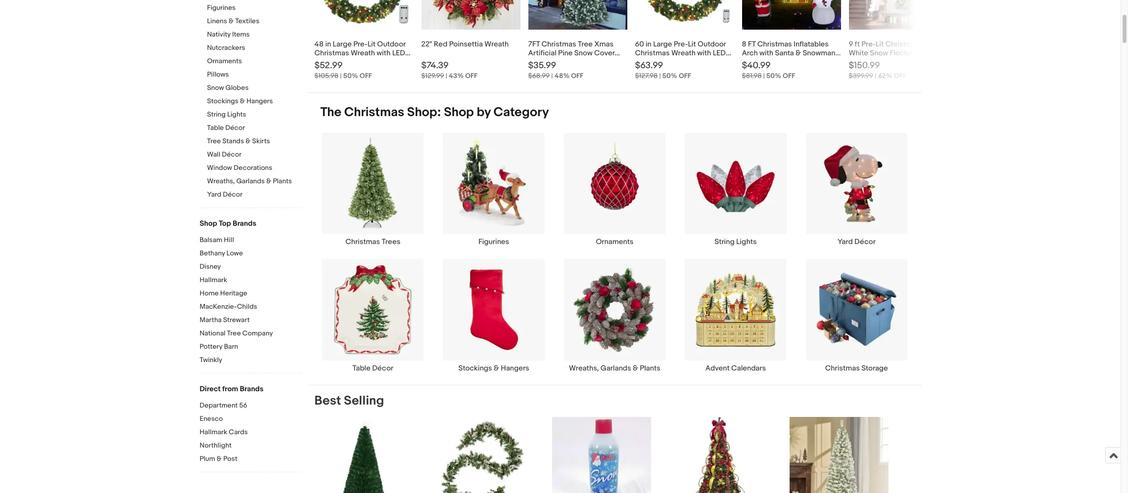 Task type: describe. For each thing, give the bounding box(es) containing it.
$68.99 text field
[[528, 72, 550, 80]]

1 horizontal spatial stockings
[[458, 364, 492, 373]]

hallmark cards link
[[200, 429, 301, 438]]

the christmas shop: shop by category
[[320, 105, 549, 120]]

linens
[[207, 17, 227, 25]]

large for $63.99
[[653, 40, 672, 49]]

selling
[[344, 394, 384, 409]]

snow globes link
[[207, 84, 301, 93]]

wreaths, inside 'figurines linens & textiles nativity items nutcrackers ornaments pillows snow globes stockings & hangers string lights table décor tree stands & skirts wall décor window decorations wreaths, garlands & plants yard décor'
[[207, 177, 235, 186]]

bows for $52.99
[[338, 57, 357, 67]]

by
[[477, 105, 491, 120]]

gdf studio 9ft mixed spruce pre-lit clear led artificial christmas garland image
[[433, 417, 532, 494]]

60 in large pre-lit outdoor christmas wreath with led lights, bows decoration image
[[635, 0, 734, 30]]

enesco link
[[200, 415, 301, 425]]

top
[[219, 219, 231, 229]]

lit for $63.99
[[688, 40, 696, 49]]

advent calendars
[[705, 364, 766, 373]]

pillows link
[[207, 70, 301, 80]]

60
[[635, 40, 644, 49]]

twinkly
[[200, 356, 222, 365]]

holiday
[[919, 48, 944, 58]]

0 horizontal spatial table décor link
[[207, 124, 301, 133]]

$63.99 $127.98 | 50% off
[[635, 60, 691, 80]]

mackenzie-childs link
[[200, 303, 301, 312]]

lights inside 9 ft pre-lit christmas tree white snow flocked holiday decoration w/ led lights
[[914, 57, 934, 67]]

1 horizontal spatial wreaths,
[[569, 364, 599, 373]]

department 56 enesco hallmark cards northlight plum & post
[[200, 402, 248, 464]]

1 vertical spatial ornaments
[[596, 238, 634, 247]]

tree inside 9 ft pre-lit christmas tree white snow flocked holiday decoration w/ led lights
[[922, 40, 937, 49]]

pre- inside 9 ft pre-lit christmas tree white snow flocked holiday decoration w/ led lights
[[862, 40, 876, 49]]

wall
[[207, 150, 220, 159]]

string inside 'figurines linens & textiles nativity items nutcrackers ornaments pillows snow globes stockings & hangers string lights table décor tree stands & skirts wall décor window decorations wreaths, garlands & plants yard décor'
[[207, 110, 226, 119]]

figurines for figurines
[[478, 238, 509, 247]]

company
[[242, 330, 273, 338]]

christmas trees link
[[312, 133, 433, 247]]

category
[[494, 105, 549, 120]]

lights inside 'figurines linens & textiles nativity items nutcrackers ornaments pillows snow globes stockings & hangers string lights table décor tree stands & skirts wall décor window decorations wreaths, garlands & plants yard décor'
[[227, 110, 246, 119]]

lights, for $63.99
[[635, 57, 657, 67]]

0 horizontal spatial yard décor link
[[207, 191, 301, 200]]

48%
[[555, 72, 570, 80]]

$40.99 $81.98 | 50% off
[[742, 60, 795, 80]]

$74.39 $129.99 | 43% off
[[421, 60, 478, 80]]

1 horizontal spatial table décor link
[[312, 259, 433, 373]]

with for $52.99
[[377, 48, 391, 58]]

50% for $52.99
[[343, 72, 358, 80]]

barn
[[224, 343, 238, 351]]

& inside department 56 enesco hallmark cards northlight plum & post
[[217, 455, 222, 464]]

bethany lowe link
[[200, 249, 301, 259]]

globes
[[226, 84, 249, 92]]

$105.98 text field
[[314, 72, 339, 80]]

$35.99
[[528, 60, 556, 71]]

1 horizontal spatial wreaths, garlands & plants link
[[554, 259, 675, 373]]

direct
[[200, 385, 221, 394]]

1 vertical spatial shop
[[200, 219, 217, 229]]

best
[[314, 394, 341, 409]]

lit inside 9 ft pre-lit christmas tree white snow flocked holiday decoration w/ led lights
[[876, 40, 884, 49]]

stockings & hangers
[[458, 364, 529, 373]]

plum
[[200, 455, 215, 464]]

twinkly link
[[200, 356, 301, 366]]

national tree company link
[[200, 330, 301, 339]]

lowe
[[227, 249, 243, 258]]

poinsettia
[[449, 40, 483, 49]]

8 ft christmas inflatables arch with santa & snowman blow up outdoor decorations image
[[742, 0, 841, 30]]

off for $35.99
[[571, 72, 583, 80]]

7ft christmas tree xmas artificial pine snow cover holiday decor indoor outdoor image
[[528, 0, 627, 30]]

$129.99 text field
[[421, 72, 444, 80]]

56
[[239, 402, 247, 410]]

w/
[[888, 57, 897, 67]]

$68.99
[[528, 72, 550, 80]]

textiles
[[235, 17, 259, 25]]

skirts
[[252, 137, 270, 145]]

tree inside balsam hill bethany lowe disney hallmark home heritage mackenzie-childs martha strewart national tree company pottery barn twinkly
[[227, 330, 241, 338]]

60 in large pre-lit outdoor christmas wreath with led lights, bows decoration
[[635, 40, 726, 67]]

table inside 'figurines linens & textiles nativity items nutcrackers ornaments pillows snow globes stockings & hangers string lights table décor tree stands & skirts wall décor window decorations wreaths, garlands & plants yard décor'
[[207, 124, 224, 132]]

pillows
[[207, 70, 229, 79]]

22" red poinsettia wreath image
[[421, 0, 520, 30]]

9 ft pre-lit christmas tree white snow flocked holiday decoration w/ led lights image
[[849, 0, 948, 30]]

1 horizontal spatial hangers
[[501, 364, 529, 373]]

off for $74.39
[[465, 72, 478, 80]]

decoration for $63.99
[[679, 57, 717, 67]]

$127.98
[[635, 72, 658, 80]]

department 56 link
[[200, 402, 301, 411]]

bethany
[[200, 249, 225, 258]]

christmas inside 48 in large pre-lit outdoor christmas wreath with led lights, bows decoration
[[314, 48, 349, 58]]

1 horizontal spatial wreath
[[485, 40, 509, 49]]

$399.99
[[849, 72, 873, 80]]

christmas storage link
[[796, 259, 917, 373]]

$127.98 text field
[[635, 72, 658, 80]]

9 ft pre-lit christmas tree white snow flocked holiday decoration w/ led lights
[[849, 40, 944, 67]]

$63.99
[[635, 60, 663, 71]]

bows for $63.99
[[659, 57, 677, 67]]

48 in large pre-lit outdoor christmas wreath with led lights, bows decoration
[[314, 40, 406, 67]]

table décor
[[353, 364, 393, 373]]

lights inside string lights link
[[736, 238, 757, 247]]

ornaments inside 'figurines linens & textiles nativity items nutcrackers ornaments pillows snow globes stockings & hangers string lights table décor tree stands & skirts wall décor window decorations wreaths, garlands & plants yard décor'
[[207, 57, 242, 65]]

linens & textiles link
[[207, 17, 301, 26]]

homcom 6ft pre-lighted artificial snow flocked christmas tree with warm white led lights - green/white image
[[789, 417, 888, 494]]

off for $40.99
[[783, 72, 795, 80]]

figurines linens & textiles nativity items nutcrackers ornaments pillows snow globes stockings & hangers string lights table décor tree stands & skirts wall décor window decorations wreaths, garlands & plants yard décor
[[207, 3, 292, 199]]

home
[[200, 289, 219, 298]]

best selling
[[314, 394, 384, 409]]

tree inside 'figurines linens & textiles nativity items nutcrackers ornaments pillows snow globes stockings & hangers string lights table décor tree stands & skirts wall décor window decorations wreaths, garlands & plants yard décor'
[[207, 137, 221, 145]]

1 horizontal spatial ornaments link
[[554, 133, 675, 247]]

$150.99 $399.99 | 62% off
[[849, 60, 906, 80]]

martha strewart link
[[200, 316, 301, 326]]

snow inside 9 ft pre-lit christmas tree white snow flocked holiday decoration w/ led lights
[[870, 48, 888, 58]]

stands
[[222, 137, 244, 145]]

mackenzie-
[[200, 303, 237, 311]]

string lights
[[715, 238, 757, 247]]

advent
[[705, 364, 730, 373]]

0 horizontal spatial figurines link
[[207, 3, 301, 13]]

nativity items link
[[207, 30, 301, 40]]

christmas inside "christmas storage" link
[[825, 364, 860, 373]]

plum & post link
[[200, 455, 301, 465]]

| for $40.99
[[763, 72, 765, 80]]

| for $63.99
[[659, 72, 661, 80]]

$105.98
[[314, 72, 339, 80]]

ft
[[855, 40, 860, 49]]

1 horizontal spatial plants
[[640, 364, 661, 373]]

shop:
[[407, 105, 441, 120]]

plants inside 'figurines linens & textiles nativity items nutcrackers ornaments pillows snow globes stockings & hangers string lights table décor tree stands & skirts wall décor window decorations wreaths, garlands & plants yard décor'
[[273, 177, 292, 186]]

disney link
[[200, 263, 301, 272]]

hallmark link
[[200, 276, 301, 286]]

62%
[[878, 72, 893, 80]]

trees
[[382, 238, 400, 247]]

national
[[200, 330, 225, 338]]

led for $52.99
[[392, 48, 405, 58]]

$52.99 $105.98 | 50% off
[[314, 60, 372, 80]]



Task type: locate. For each thing, give the bounding box(es) containing it.
led inside 48 in large pre-lit outdoor christmas wreath with led lights, bows decoration
[[392, 48, 405, 58]]

window
[[207, 164, 232, 172]]

direct from brands
[[200, 385, 264, 394]]

| inside the $52.99 $105.98 | 50% off
[[340, 72, 342, 80]]

off down 48 in large pre-lit outdoor christmas wreath with led lights, bows decoration
[[360, 72, 372, 80]]

off right 43%
[[465, 72, 478, 80]]

3 decoration from the left
[[849, 57, 887, 67]]

enesco
[[200, 415, 223, 424]]

tree up wall
[[207, 137, 221, 145]]

0 horizontal spatial lit
[[368, 40, 376, 49]]

0 horizontal spatial pre-
[[353, 40, 368, 49]]

wreath inside 48 in large pre-lit outdoor christmas wreath with led lights, bows decoration
[[351, 48, 375, 58]]

lit for $52.99
[[368, 40, 376, 49]]

0 vertical spatial lights
[[914, 57, 934, 67]]

off right 48%
[[571, 72, 583, 80]]

lit down 60 in large pre-lit outdoor christmas wreath with led lights, bows decoration image
[[688, 40, 696, 49]]

0 vertical spatial figurines
[[207, 3, 236, 12]]

| left 62%
[[875, 72, 877, 80]]

| inside $35.99 $68.99 | 48% off
[[551, 72, 553, 80]]

| for $150.99
[[875, 72, 877, 80]]

table décor link
[[207, 124, 301, 133], [312, 259, 433, 373]]

yard inside 'figurines linens & textiles nativity items nutcrackers ornaments pillows snow globes stockings & hangers string lights table décor tree stands & skirts wall décor window decorations wreaths, garlands & plants yard décor'
[[207, 191, 221, 199]]

0 horizontal spatial decoration
[[358, 57, 396, 67]]

1 horizontal spatial in
[[646, 40, 652, 49]]

2 vertical spatial tree
[[227, 330, 241, 338]]

advent calendars link
[[675, 259, 796, 373]]

tree
[[922, 40, 937, 49], [207, 137, 221, 145], [227, 330, 241, 338]]

0 vertical spatial string
[[207, 110, 226, 119]]

2 horizontal spatial pre-
[[862, 40, 876, 49]]

1 vertical spatial brands
[[240, 385, 264, 394]]

$150.99
[[849, 60, 880, 71]]

1 horizontal spatial garlands
[[601, 364, 631, 373]]

1 horizontal spatial with
[[697, 48, 711, 58]]

nativity
[[207, 30, 231, 39]]

garlands
[[236, 177, 265, 186], [601, 364, 631, 373]]

wreath right poinsettia on the top of page
[[485, 40, 509, 49]]

0 vertical spatial wreaths,
[[207, 177, 235, 186]]

lights, for $52.99
[[314, 57, 337, 67]]

50%
[[343, 72, 358, 80], [662, 72, 677, 80], [766, 72, 781, 80]]

| for $52.99
[[340, 72, 342, 80]]

48 in large pre-lit outdoor christmas wreath with led lights, bows decoration image
[[314, 0, 413, 30]]

christmas left the storage
[[825, 364, 860, 373]]

off inside the $52.99 $105.98 | 50% off
[[360, 72, 372, 80]]

1 vertical spatial hangers
[[501, 364, 529, 373]]

| inside $40.99 $81.98 | 50% off
[[763, 72, 765, 80]]

3 | from the left
[[551, 72, 553, 80]]

3 off from the left
[[571, 72, 583, 80]]

string lights link
[[207, 110, 301, 120], [675, 133, 796, 247]]

1 horizontal spatial string lights link
[[675, 133, 796, 247]]

0 horizontal spatial large
[[333, 40, 352, 49]]

christmas storage
[[825, 364, 888, 373]]

0 vertical spatial stockings
[[207, 97, 238, 105]]

50% inside $40.99 $81.98 | 50% off
[[766, 72, 781, 80]]

2 horizontal spatial wreath
[[671, 48, 696, 58]]

| inside $63.99 $127.98 | 50% off
[[659, 72, 661, 80]]

1 vertical spatial string lights link
[[675, 133, 796, 247]]

50% for $63.99
[[662, 72, 677, 80]]

0 vertical spatial plants
[[273, 177, 292, 186]]

5 | from the left
[[763, 72, 765, 80]]

shop
[[444, 105, 474, 120], [200, 219, 217, 229]]

wall décor link
[[207, 150, 301, 160]]

2 off from the left
[[465, 72, 478, 80]]

lights,
[[314, 57, 337, 67], [635, 57, 657, 67]]

0 horizontal spatial figurines
[[207, 3, 236, 12]]

50% right $105.98
[[343, 72, 358, 80]]

22" red poinsettia wreath
[[421, 40, 509, 49]]

1 vertical spatial snow
[[207, 84, 224, 92]]

4 off from the left
[[679, 72, 691, 80]]

0 vertical spatial yard
[[207, 191, 221, 199]]

2 | from the left
[[446, 72, 447, 80]]

table
[[207, 124, 224, 132], [353, 364, 371, 373]]

| right $127.98
[[659, 72, 661, 80]]

outdoor inside the 60 in large pre-lit outdoor christmas wreath with led lights, bows decoration
[[698, 40, 726, 49]]

1 horizontal spatial pre-
[[674, 40, 688, 49]]

1 outdoor from the left
[[377, 40, 406, 49]]

$81.98
[[742, 72, 762, 80]]

garlands inside 'figurines linens & textiles nativity items nutcrackers ornaments pillows snow globes stockings & hangers string lights table décor tree stands & skirts wall décor window decorations wreaths, garlands & plants yard décor'
[[236, 177, 265, 186]]

balsam
[[200, 236, 222, 244]]

1 lights, from the left
[[314, 57, 337, 67]]

pre- for $63.99
[[674, 40, 688, 49]]

hangers inside 'figurines linens & textiles nativity items nutcrackers ornaments pillows snow globes stockings & hangers string lights table décor tree stands & skirts wall décor window decorations wreaths, garlands & plants yard décor'
[[247, 97, 273, 105]]

nutcrackers
[[207, 44, 245, 52]]

| left 48%
[[551, 72, 553, 80]]

snow inside 'figurines linens & textiles nativity items nutcrackers ornaments pillows snow globes stockings & hangers string lights table décor tree stands & skirts wall décor window decorations wreaths, garlands & plants yard décor'
[[207, 84, 224, 92]]

large inside 48 in large pre-lit outdoor christmas wreath with led lights, bows decoration
[[333, 40, 352, 49]]

hallmark
[[200, 276, 227, 285], [200, 429, 227, 437]]

lights, inside the 60 in large pre-lit outdoor christmas wreath with led lights, bows decoration
[[635, 57, 657, 67]]

0 horizontal spatial garlands
[[236, 177, 265, 186]]

0 horizontal spatial string
[[207, 110, 226, 119]]

1 horizontal spatial tree
[[227, 330, 241, 338]]

48
[[314, 40, 324, 49]]

decoration right $52.99
[[358, 57, 396, 67]]

northlight
[[200, 442, 232, 450]]

hangers
[[247, 97, 273, 105], [501, 364, 529, 373]]

1 decoration from the left
[[358, 57, 396, 67]]

christmas inside christmas trees link
[[345, 238, 380, 247]]

figurines inside 'figurines linens & textiles nativity items nutcrackers ornaments pillows snow globes stockings & hangers string lights table décor tree stands & skirts wall décor window decorations wreaths, garlands & plants yard décor'
[[207, 3, 236, 12]]

items
[[232, 30, 250, 39]]

lit inside the 60 in large pre-lit outdoor christmas wreath with led lights, bows decoration
[[688, 40, 696, 49]]

50% inside the $52.99 $105.98 | 50% off
[[343, 72, 358, 80]]

window decorations link
[[207, 164, 301, 173]]

hallmark inside department 56 enesco hallmark cards northlight plum & post
[[200, 429, 227, 437]]

0 horizontal spatial table
[[207, 124, 224, 132]]

| inside $150.99 $399.99 | 62% off
[[875, 72, 877, 80]]

white
[[849, 48, 868, 58]]

1 with from the left
[[377, 48, 391, 58]]

1 vertical spatial table décor link
[[312, 259, 433, 373]]

brands up balsam hill link
[[233, 219, 256, 229]]

off for $63.99
[[679, 72, 691, 80]]

1 vertical spatial table
[[353, 364, 371, 373]]

2 large from the left
[[653, 40, 672, 49]]

christmas inside 9 ft pre-lit christmas tree white snow flocked holiday decoration w/ led lights
[[885, 40, 920, 49]]

wreaths,
[[207, 177, 235, 186], [569, 364, 599, 373]]

0 horizontal spatial stockings
[[207, 97, 238, 105]]

1 vertical spatial tree
[[207, 137, 221, 145]]

off for $150.99
[[894, 72, 906, 80]]

3 lit from the left
[[876, 40, 884, 49]]

pre- right the ft
[[862, 40, 876, 49]]

outdoor
[[377, 40, 406, 49], [698, 40, 726, 49]]

1 horizontal spatial ornaments
[[596, 238, 634, 247]]

2 50% from the left
[[662, 72, 677, 80]]

0 horizontal spatial lights,
[[314, 57, 337, 67]]

lit inside 48 in large pre-lit outdoor christmas wreath with led lights, bows decoration
[[368, 40, 376, 49]]

brands for direct from brands
[[240, 385, 264, 394]]

decoration up $399.99
[[849, 57, 887, 67]]

1 horizontal spatial decoration
[[679, 57, 717, 67]]

yard inside yard décor link
[[838, 238, 853, 247]]

0 horizontal spatial wreaths, garlands & plants link
[[207, 177, 301, 187]]

pre- inside the 60 in large pre-lit outdoor christmas wreath with led lights, bows decoration
[[674, 40, 688, 49]]

hallmark down the enesco
[[200, 429, 227, 437]]

decoration right $63.99
[[679, 57, 717, 67]]

2 with from the left
[[697, 48, 711, 58]]

0 horizontal spatial yard
[[207, 191, 221, 199]]

1 vertical spatial figurines link
[[433, 133, 554, 247]]

2 hallmark from the top
[[200, 429, 227, 437]]

in right 60
[[646, 40, 652, 49]]

off for $52.99
[[360, 72, 372, 80]]

decoration inside the 60 in large pre-lit outdoor christmas wreath with led lights, bows decoration
[[679, 57, 717, 67]]

0 vertical spatial table décor link
[[207, 124, 301, 133]]

1 hallmark from the top
[[200, 276, 227, 285]]

lights, inside 48 in large pre-lit outdoor christmas wreath with led lights, bows decoration
[[314, 57, 337, 67]]

2 horizontal spatial lights
[[914, 57, 934, 67]]

table up stands
[[207, 124, 224, 132]]

wreaths, garlands & plants link
[[207, 177, 301, 187], [554, 259, 675, 373]]

lit right the ft
[[876, 40, 884, 49]]

pre- inside 48 in large pre-lit outdoor christmas wreath with led lights, bows decoration
[[353, 40, 368, 49]]

| for $35.99
[[551, 72, 553, 80]]

off down the 60 in large pre-lit outdoor christmas wreath with led lights, bows decoration
[[679, 72, 691, 80]]

in inside 48 in large pre-lit outdoor christmas wreath with led lights, bows decoration
[[325, 40, 331, 49]]

tree right flocked on the top of page
[[922, 40, 937, 49]]

1 horizontal spatial bows
[[659, 57, 677, 67]]

22"
[[421, 40, 432, 49]]

4 | from the left
[[659, 72, 661, 80]]

6 | from the left
[[875, 72, 877, 80]]

1 bows from the left
[[338, 57, 357, 67]]

1 horizontal spatial yard
[[838, 238, 853, 247]]

1 vertical spatial lights
[[227, 110, 246, 119]]

&
[[229, 17, 234, 25], [240, 97, 245, 105], [246, 137, 251, 145], [266, 177, 271, 186], [494, 364, 499, 373], [633, 364, 638, 373], [217, 455, 222, 464]]

string
[[207, 110, 226, 119], [715, 238, 735, 247]]

lights, up '$105.98' text field
[[314, 57, 337, 67]]

5 off from the left
[[783, 72, 795, 80]]

43%
[[449, 72, 464, 80]]

christmas up $63.99
[[635, 48, 670, 58]]

0 horizontal spatial plants
[[273, 177, 292, 186]]

| right $105.98
[[340, 72, 342, 80]]

post
[[223, 455, 237, 464]]

lit
[[368, 40, 376, 49], [688, 40, 696, 49], [876, 40, 884, 49]]

2 lit from the left
[[688, 40, 696, 49]]

0 horizontal spatial bows
[[338, 57, 357, 67]]

stockings inside 'figurines linens & textiles nativity items nutcrackers ornaments pillows snow globes stockings & hangers string lights table décor tree stands & skirts wall décor window decorations wreaths, garlands & plants yard décor'
[[207, 97, 238, 105]]

| right $81.98 text field
[[763, 72, 765, 80]]

bows inside 48 in large pre-lit outdoor christmas wreath with led lights, bows decoration
[[338, 57, 357, 67]]

shop left top
[[200, 219, 217, 229]]

storage
[[862, 364, 888, 373]]

hill
[[224, 236, 234, 244]]

table up selling
[[353, 364, 371, 373]]

1 horizontal spatial yard décor link
[[796, 133, 917, 247]]

martha
[[200, 316, 222, 325]]

outdoor for $63.99
[[698, 40, 726, 49]]

0 horizontal spatial snow
[[207, 84, 224, 92]]

pre-
[[353, 40, 368, 49], [674, 40, 688, 49], [862, 40, 876, 49]]

0 vertical spatial ornaments
[[207, 57, 242, 65]]

decoration inside 48 in large pre-lit outdoor christmas wreath with led lights, bows decoration
[[358, 57, 396, 67]]

0 horizontal spatial with
[[377, 48, 391, 58]]

stockings
[[207, 97, 238, 105], [458, 364, 492, 373]]

off inside $74.39 $129.99 | 43% off
[[465, 72, 478, 80]]

2 horizontal spatial tree
[[922, 40, 937, 49]]

shop top brands
[[200, 219, 256, 229]]

0 horizontal spatial shop
[[200, 219, 217, 229]]

flocked
[[890, 48, 917, 58]]

1 horizontal spatial table
[[353, 364, 371, 373]]

in inside the 60 in large pre-lit outdoor christmas wreath with led lights, bows decoration
[[646, 40, 652, 49]]

lights, up $127.98 text box
[[635, 57, 657, 67]]

brands up department 56 'link'
[[240, 385, 264, 394]]

1 vertical spatial ornaments link
[[554, 133, 675, 247]]

led inside 9 ft pre-lit christmas tree white snow flocked holiday decoration w/ led lights
[[899, 57, 912, 67]]

50% inside $63.99 $127.98 | 50% off
[[662, 72, 677, 80]]

1 horizontal spatial 50%
[[662, 72, 677, 80]]

0 vertical spatial ornaments link
[[207, 57, 301, 66]]

| inside $74.39 $129.99 | 43% off
[[446, 72, 447, 80]]

snow left w/
[[870, 48, 888, 58]]

0 vertical spatial brands
[[233, 219, 256, 229]]

2 horizontal spatial led
[[899, 57, 912, 67]]

pottery
[[200, 343, 222, 351]]

3 50% from the left
[[766, 72, 781, 80]]

off
[[360, 72, 372, 80], [465, 72, 478, 80], [571, 72, 583, 80], [679, 72, 691, 80], [783, 72, 795, 80], [894, 72, 906, 80]]

9
[[849, 40, 853, 49]]

1 horizontal spatial outdoor
[[698, 40, 726, 49]]

figurines for figurines linens & textiles nativity items nutcrackers ornaments pillows snow globes stockings & hangers string lights table décor tree stands & skirts wall décor window decorations wreaths, garlands & plants yard décor
[[207, 3, 236, 12]]

1 | from the left
[[340, 72, 342, 80]]

6 off from the left
[[894, 72, 906, 80]]

large inside the 60 in large pre-lit outdoor christmas wreath with led lights, bows decoration
[[653, 40, 672, 49]]

1 vertical spatial yard
[[838, 238, 853, 247]]

2 lights, from the left
[[635, 57, 657, 67]]

yard décor
[[838, 238, 876, 247]]

1 horizontal spatial lit
[[688, 40, 696, 49]]

2 horizontal spatial decoration
[[849, 57, 887, 67]]

with down the 48 in large pre-lit outdoor christmas wreath with led lights, bows decoration image
[[377, 48, 391, 58]]

50% for $40.99
[[766, 72, 781, 80]]

hallmark inside balsam hill bethany lowe disney hallmark home heritage mackenzie-childs martha strewart national tree company pottery barn twinkly
[[200, 276, 227, 285]]

off inside $63.99 $127.98 | 50% off
[[679, 72, 691, 80]]

1 50% from the left
[[343, 72, 358, 80]]

1 horizontal spatial large
[[653, 40, 672, 49]]

wreath for $63.99
[[671, 48, 696, 58]]

0 horizontal spatial stockings & hangers link
[[207, 97, 301, 106]]

wreath for $52.99
[[351, 48, 375, 58]]

0 horizontal spatial wreaths,
[[207, 177, 235, 186]]

| left 43%
[[446, 72, 447, 80]]

50% down $63.99
[[662, 72, 677, 80]]

red
[[434, 40, 448, 49]]

christmas left trees
[[345, 238, 380, 247]]

prextex premium 4 ft collapsible decorated christmas tree w/ lights pop-up image
[[675, 417, 765, 494]]

$52.99
[[314, 60, 343, 71]]

1 horizontal spatial figurines
[[478, 238, 509, 247]]

0 vertical spatial garlands
[[236, 177, 265, 186]]

in for $52.99
[[325, 40, 331, 49]]

in
[[325, 40, 331, 49], [646, 40, 652, 49]]

figurines link
[[207, 3, 301, 13], [433, 133, 554, 247]]

decorations
[[234, 164, 272, 172]]

with inside 48 in large pre-lit outdoor christmas wreath with led lights, bows decoration
[[377, 48, 391, 58]]

0 vertical spatial tree
[[922, 40, 937, 49]]

2 decoration from the left
[[679, 57, 717, 67]]

1 large from the left
[[333, 40, 352, 49]]

1 horizontal spatial shop
[[444, 105, 474, 120]]

1 vertical spatial hallmark
[[200, 429, 227, 437]]

led for $63.99
[[713, 48, 726, 58]]

2 horizontal spatial lit
[[876, 40, 884, 49]]

lit down the 48 in large pre-lit outdoor christmas wreath with led lights, bows decoration image
[[368, 40, 376, 49]]

0 vertical spatial shop
[[444, 105, 474, 120]]

0 horizontal spatial lights
[[227, 110, 246, 119]]

balsam hill link
[[200, 236, 301, 245]]

0 vertical spatial hallmark
[[200, 276, 227, 285]]

from
[[222, 385, 238, 394]]

off inside $40.99 $81.98 | 50% off
[[783, 72, 795, 80]]

1 horizontal spatial stockings & hangers link
[[433, 259, 554, 373]]

disney
[[200, 263, 221, 271]]

with inside the 60 in large pre-lit outdoor christmas wreath with led lights, bows decoration
[[697, 48, 711, 58]]

0 horizontal spatial string lights link
[[207, 110, 301, 120]]

christmas right the
[[344, 105, 404, 120]]

0 vertical spatial figurines link
[[207, 3, 301, 13]]

0 vertical spatial snow
[[870, 48, 888, 58]]

2 bows from the left
[[659, 57, 677, 67]]

1 vertical spatial wreaths,
[[569, 364, 599, 373]]

with
[[377, 48, 391, 58], [697, 48, 711, 58]]

wreath inside the 60 in large pre-lit outdoor christmas wreath with led lights, bows decoration
[[671, 48, 696, 58]]

$35.99 $68.99 | 48% off
[[528, 60, 583, 80]]

outdoor inside 48 in large pre-lit outdoor christmas wreath with led lights, bows decoration
[[377, 40, 406, 49]]

santa snow spray aerosol - 9oz image
[[552, 417, 651, 494]]

outdoor left 22"
[[377, 40, 406, 49]]

cards
[[229, 429, 248, 437]]

1 horizontal spatial figurines link
[[433, 133, 554, 247]]

0 horizontal spatial in
[[325, 40, 331, 49]]

tree down strewart at the bottom left of page
[[227, 330, 241, 338]]

outdoor down 60 in large pre-lit outdoor christmas wreath with led lights, bows decoration image
[[698, 40, 726, 49]]

brands for shop top brands
[[233, 219, 256, 229]]

1 vertical spatial stockings & hangers link
[[433, 259, 554, 373]]

childs
[[237, 303, 257, 311]]

1 pre- from the left
[[353, 40, 368, 49]]

off inside $35.99 $68.99 | 48% off
[[571, 72, 583, 80]]

2 in from the left
[[646, 40, 652, 49]]

in for $63.99
[[646, 40, 652, 49]]

decoration inside 9 ft pre-lit christmas tree white snow flocked holiday decoration w/ led lights
[[849, 57, 887, 67]]

$399.99 text field
[[849, 72, 873, 80]]

nutcrackers link
[[207, 44, 301, 53]]

0 horizontal spatial ornaments link
[[207, 57, 301, 66]]

calendars
[[731, 364, 766, 373]]

tree stands & skirts link
[[207, 137, 301, 146]]

homcom 02-0342 6' pre-lit fiber optic artificial christmas tree - green image
[[314, 417, 413, 494]]

wreath up $63.99 $127.98 | 50% off
[[671, 48, 696, 58]]

off right 62%
[[894, 72, 906, 80]]

$40.99
[[742, 60, 771, 71]]

$129.99
[[421, 72, 444, 80]]

led inside the 60 in large pre-lit outdoor christmas wreath with led lights, bows decoration
[[713, 48, 726, 58]]

$81.98 text field
[[742, 72, 762, 80]]

3 pre- from the left
[[862, 40, 876, 49]]

the
[[320, 105, 341, 120]]

pre- down 60 in large pre-lit outdoor christmas wreath with led lights, bows decoration image
[[674, 40, 688, 49]]

christmas
[[885, 40, 920, 49], [314, 48, 349, 58], [635, 48, 670, 58], [344, 105, 404, 120], [345, 238, 380, 247], [825, 364, 860, 373]]

off inside $150.99 $399.99 | 62% off
[[894, 72, 906, 80]]

with for $63.99
[[697, 48, 711, 58]]

1 horizontal spatial snow
[[870, 48, 888, 58]]

with down 60 in large pre-lit outdoor christmas wreath with led lights, bows decoration image
[[697, 48, 711, 58]]

outdoor for $52.99
[[377, 40, 406, 49]]

hallmark down disney
[[200, 276, 227, 285]]

large right 60
[[653, 40, 672, 49]]

0 horizontal spatial outdoor
[[377, 40, 406, 49]]

decoration for $52.99
[[358, 57, 396, 67]]

home heritage link
[[200, 289, 301, 299]]

wreaths, garlands & plants
[[569, 364, 661, 373]]

snow down the pillows
[[207, 84, 224, 92]]

1 vertical spatial string
[[715, 238, 735, 247]]

pre- down the 48 in large pre-lit outdoor christmas wreath with led lights, bows decoration image
[[353, 40, 368, 49]]

2 pre- from the left
[[674, 40, 688, 49]]

1 horizontal spatial led
[[713, 48, 726, 58]]

christmas trees
[[345, 238, 400, 247]]

1 lit from the left
[[368, 40, 376, 49]]

0 horizontal spatial tree
[[207, 137, 221, 145]]

1 in from the left
[[325, 40, 331, 49]]

2 horizontal spatial 50%
[[766, 72, 781, 80]]

2 outdoor from the left
[[698, 40, 726, 49]]

0 vertical spatial string lights link
[[207, 110, 301, 120]]

wreath up the $52.99 $105.98 | 50% off
[[351, 48, 375, 58]]

off right $81.98
[[783, 72, 795, 80]]

christmas inside the 60 in large pre-lit outdoor christmas wreath with led lights, bows decoration
[[635, 48, 670, 58]]

northlight link
[[200, 442, 301, 451]]

large right 48
[[333, 40, 352, 49]]

pre- for $52.99
[[353, 40, 368, 49]]

shop left by on the top of the page
[[444, 105, 474, 120]]

in right 48
[[325, 40, 331, 49]]

50% down $40.99 at the top of the page
[[766, 72, 781, 80]]

| for $74.39
[[446, 72, 447, 80]]

1 vertical spatial plants
[[640, 364, 661, 373]]

bows inside the 60 in large pre-lit outdoor christmas wreath with led lights, bows decoration
[[659, 57, 677, 67]]

1 horizontal spatial string
[[715, 238, 735, 247]]

christmas up w/
[[885, 40, 920, 49]]

large for $52.99
[[333, 40, 352, 49]]

pottery barn link
[[200, 343, 301, 352]]

christmas up $52.99
[[314, 48, 349, 58]]

1 vertical spatial stockings
[[458, 364, 492, 373]]

1 off from the left
[[360, 72, 372, 80]]



Task type: vqa. For each thing, say whether or not it's contained in the screenshot.
second OFF from the right
yes



